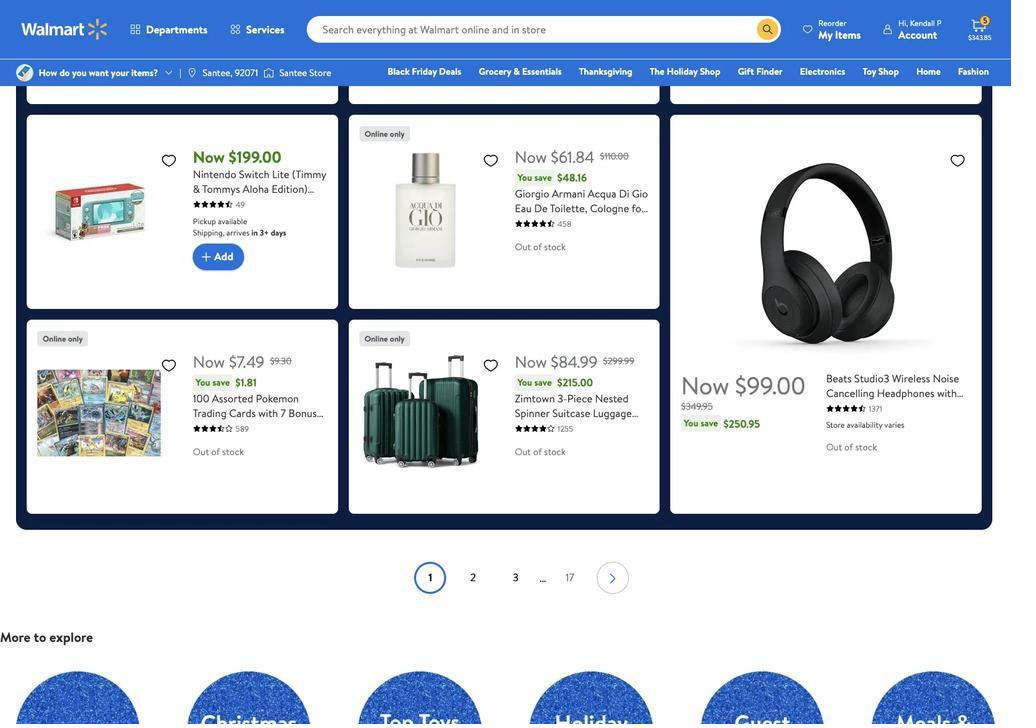 Task type: describe. For each thing, give the bounding box(es) containing it.
$199.00
[[229, 145, 282, 168]]

only for now $61.84
[[390, 128, 405, 139]]

eau
[[515, 201, 532, 215]]

out inside now $99.00 group
[[827, 440, 843, 454]]

download
[[193, 225, 240, 240]]

now $99.00 $349.95 you save $250.95
[[682, 369, 806, 431]]

home
[[917, 65, 942, 78]]

bundle
[[237, 211, 268, 225]]

game
[[294, 211, 321, 225]]

(full
[[271, 211, 291, 225]]

wireless
[[893, 371, 931, 386]]

1 horizontal spatial options link
[[515, 46, 574, 73]]

new
[[273, 196, 294, 211]]

shipping, arrives
[[515, 30, 574, 41]]

now $84.99 group
[[360, 330, 650, 503]]

add to favorites list, giorgio armani acqua di gio eau de toilette, cologne for men, 3.4 oz image
[[483, 152, 499, 169]]

walmart image
[[21, 19, 108, 40]]

out of stock for now $7.49
[[193, 445, 244, 458]]

set
[[515, 420, 531, 435]]

items?
[[131, 66, 158, 79]]

reorder
[[819, 17, 847, 28]]

the holiday shop
[[650, 65, 721, 78]]

0 horizontal spatial in
[[241, 21, 247, 32]]

0 horizontal spatial options link
[[182, 38, 241, 64]]

5
[[984, 15, 988, 26]]

varies
[[885, 419, 905, 430]]

add to favorites list, nintendo switch lite (timmy & tommys aloha edition) animal crossing: new horizons bundle (full game download included) image
[[161, 152, 177, 169]]

thanksgiving link
[[574, 64, 639, 79]]

stock for now $84.99
[[545, 445, 566, 458]]

oz
[[558, 215, 568, 230]]

tommys
[[202, 181, 240, 196]]

finder
[[757, 65, 783, 78]]

0 vertical spatial available
[[207, 10, 237, 21]]

only for now $7.49
[[68, 333, 83, 344]]

foils
[[241, 420, 262, 435]]

online for now $61.84
[[365, 128, 388, 139]]

toy
[[863, 65, 877, 78]]

online only for now $7.49
[[43, 333, 83, 344]]

horizons
[[193, 211, 234, 225]]

want
[[89, 66, 109, 79]]

online for now $84.99
[[365, 333, 388, 344]]

trading
[[193, 406, 227, 420]]

availability
[[848, 419, 883, 430]]

stock for now $61.84
[[545, 240, 566, 253]]

100
[[193, 391, 210, 406]]

headphone
[[872, 400, 925, 415]]

you
[[72, 66, 87, 79]]

you save $1.81 100 assorted pokemon trading cards with 7 bonus free holo foils
[[193, 375, 317, 435]]

add for top add to cart image
[[859, 52, 878, 67]]

with inside you save $1.81 100 assorted pokemon trading cards with 7 bonus free holo foils
[[259, 406, 278, 420]]

assorted
[[212, 391, 253, 406]]

2 horizontal spatial in
[[896, 30, 902, 41]]

beats studio3 wireless noise cancelling headphones with apple w1 headphone chip- matte black
[[827, 371, 960, 430]]

santee, 92071
[[203, 66, 258, 79]]

 image for santee, 92071
[[187, 67, 197, 78]]

debit
[[910, 83, 933, 97]]

explore
[[49, 628, 93, 646]]

of inside now $99.00 group
[[845, 440, 854, 454]]

Search search field
[[307, 16, 782, 43]]

crossing:
[[227, 196, 270, 211]]

out for now $61.84
[[515, 240, 531, 253]]

(timmy
[[292, 167, 326, 181]]

tsa
[[555, 420, 573, 435]]

more
[[0, 628, 31, 646]]

now $61.84 group
[[360, 125, 650, 298]]

now $7.49 $9.30
[[193, 350, 292, 373]]

2 shop from the left
[[879, 65, 900, 78]]

gift
[[738, 65, 755, 78]]

you save $215.00 zimtown 3-piece nested spinner suitcase luggage set with tsa lock, dark green
[[515, 375, 632, 450]]

switch
[[239, 167, 270, 181]]

now for $7.49
[[193, 350, 225, 373]]

edition)
[[272, 181, 308, 196]]

3-
[[558, 391, 568, 406]]

you for now $84.99
[[518, 376, 533, 389]]

friday
[[412, 65, 437, 78]]

deals
[[439, 65, 462, 78]]

departments
[[146, 22, 208, 37]]

fashion registry
[[836, 65, 990, 97]]

aloha
[[243, 181, 269, 196]]

cancelling
[[827, 386, 875, 400]]

more to explore
[[0, 628, 93, 646]]

now $199.00 nintendo switch lite (timmy & tommys aloha edition) animal crossing: new horizons bundle (full game download included)
[[193, 145, 326, 240]]

$349.95
[[682, 400, 713, 413]]

black friday deals
[[388, 65, 462, 78]]

of for now $7.49
[[211, 445, 220, 458]]

giorgio
[[515, 186, 550, 201]]

de
[[535, 201, 548, 215]]

santee,
[[203, 66, 233, 79]]

out for now $7.49
[[193, 445, 209, 458]]

save for $61.84
[[535, 171, 552, 184]]

next page image
[[605, 568, 621, 589]]

toy shop
[[863, 65, 900, 78]]

gift finder link
[[732, 64, 789, 79]]

arrives down 983
[[549, 30, 572, 41]]

services button
[[219, 13, 296, 45]]

cologne
[[590, 201, 630, 215]]

how do you want your items?
[[39, 66, 158, 79]]

0 horizontal spatial store
[[310, 66, 332, 79]]

dark
[[603, 420, 625, 435]]

search icon image
[[763, 24, 774, 35]]

gift finder
[[738, 65, 783, 78]]

the
[[650, 65, 665, 78]]

online only for now $61.84
[[365, 128, 405, 139]]

1 link
[[415, 562, 447, 594]]

shipping, down reorder at the right top of the page
[[837, 30, 869, 41]]

1371
[[870, 403, 883, 414]]

apple
[[827, 400, 854, 415]]

one
[[888, 83, 908, 97]]

1 vertical spatial add button
[[193, 243, 244, 270]]



Task type: locate. For each thing, give the bounding box(es) containing it.
with inside beats studio3 wireless noise cancelling headphones with apple w1 headphone chip- matte black
[[938, 386, 958, 400]]

suitcase
[[553, 406, 591, 420]]

now $61.84 $110.00
[[515, 145, 629, 168]]

2 horizontal spatial 3+
[[904, 30, 913, 41]]

& right the grocery
[[514, 65, 520, 78]]

add button down items
[[837, 46, 889, 73]]

92071
[[235, 66, 258, 79]]

thanksgiving
[[580, 65, 633, 78]]

the holiday shop link
[[644, 64, 727, 79]]

49
[[236, 199, 245, 210]]

store right santee
[[310, 66, 332, 79]]

out down matte
[[827, 440, 843, 454]]

matte
[[827, 415, 855, 430]]

add to cart image left toy
[[843, 52, 859, 68]]

 image left how
[[16, 64, 33, 81]]

beats
[[827, 371, 852, 386]]

out of stock inside now $84.99 group
[[515, 445, 566, 458]]

0 vertical spatial store
[[310, 66, 332, 79]]

holiday
[[667, 65, 698, 78]]

out of stock down set
[[515, 445, 566, 458]]

out inside now $61.84 group
[[515, 240, 531, 253]]

with right wireless
[[938, 386, 958, 400]]

 image for how do you want your items?
[[16, 64, 33, 81]]

stock down store availability varies at the bottom
[[856, 440, 878, 454]]

only
[[390, 128, 405, 139], [68, 333, 83, 344], [390, 333, 405, 344]]

1 vertical spatial &
[[193, 181, 200, 196]]

$48.16
[[558, 170, 587, 185]]

available up departments
[[207, 10, 237, 21]]

shipping, arrives in 3+ days
[[837, 30, 931, 41]]

online
[[365, 128, 388, 139], [43, 333, 66, 344], [365, 333, 388, 344]]

0 horizontal spatial add
[[214, 249, 234, 264]]

electronics link
[[795, 64, 852, 79]]

of inside now $84.99 group
[[534, 445, 542, 458]]

add to cart image down download
[[198, 249, 214, 265]]

online inside now $84.99 group
[[365, 333, 388, 344]]

0 horizontal spatial add button
[[193, 243, 244, 270]]

3+ up 92071
[[249, 21, 258, 32]]

you save $48.16 giorgio armani acqua di gio eau de toilette, cologne for men, 3.4 oz
[[515, 170, 649, 230]]

one debit link
[[882, 83, 939, 97]]

black
[[388, 65, 410, 78], [857, 415, 882, 430]]

 image
[[16, 64, 33, 81], [264, 66, 274, 79], [187, 67, 197, 78]]

save inside the you save $48.16 giorgio armani acqua di gio eau de toilette, cologne for men, 3.4 oz
[[535, 171, 552, 184]]

studio3
[[855, 371, 890, 386]]

online inside now $7.49 group
[[43, 333, 66, 344]]

1 horizontal spatial in
[[252, 227, 258, 238]]

you inside you save $1.81 100 assorted pokemon trading cards with 7 bonus free holo foils
[[196, 376, 210, 389]]

now inside group
[[193, 350, 225, 373]]

1 horizontal spatial options
[[526, 52, 563, 67]]

add to cart image
[[843, 52, 859, 68], [198, 249, 214, 265]]

1 horizontal spatial with
[[533, 420, 553, 435]]

of down holo
[[211, 445, 220, 458]]

only inside now $61.84 group
[[390, 128, 405, 139]]

nested
[[596, 391, 629, 406]]

zimtown
[[515, 391, 555, 406]]

add button down download
[[193, 243, 244, 270]]

you inside the you save $48.16 giorgio armani acqua di gio eau de toilette, cologne for men, 3.4 oz
[[518, 171, 533, 184]]

headphones
[[878, 386, 935, 400]]

1 vertical spatial pickup available shipping, arrives in 3+ days
[[193, 215, 287, 238]]

out inside now $84.99 group
[[515, 445, 531, 458]]

out down set
[[515, 445, 531, 458]]

in down hi,
[[896, 30, 902, 41]]

out inside now $7.49 group
[[193, 445, 209, 458]]

now up 100
[[193, 350, 225, 373]]

arrives left services
[[216, 21, 239, 32]]

you up zimtown
[[518, 376, 533, 389]]

& left tommys
[[193, 181, 200, 196]]

add down shipping, arrives in 3+ days
[[859, 52, 878, 67]]

spinner
[[515, 406, 550, 420]]

luggage
[[593, 406, 632, 420]]

now up zimtown
[[515, 350, 547, 373]]

pickup available shipping, arrives in 3+ days up "santee, 92071"
[[182, 10, 276, 32]]

now $99.00 group
[[682, 125, 972, 503]]

you up 100
[[196, 376, 210, 389]]

shop right toy
[[879, 65, 900, 78]]

stock for now $7.49
[[222, 445, 244, 458]]

0 horizontal spatial options
[[193, 44, 231, 58]]

$61.84
[[551, 145, 595, 168]]

stock inside now $61.84 group
[[545, 240, 566, 253]]

now for $99.00
[[682, 369, 730, 402]]

0 horizontal spatial black
[[388, 65, 410, 78]]

do
[[60, 66, 70, 79]]

stock inside now $99.00 group
[[856, 440, 878, 454]]

santee
[[280, 66, 307, 79]]

online only inside now $7.49 group
[[43, 333, 83, 344]]

online only inside now $61.84 group
[[365, 128, 405, 139]]

out of stock inside now $7.49 group
[[193, 445, 244, 458]]

shop right the holiday
[[700, 65, 721, 78]]

gio
[[632, 186, 649, 201]]

save up zimtown
[[535, 376, 552, 389]]

with inside you save $215.00 zimtown 3-piece nested spinner suitcase luggage set with tsa lock, dark green
[[533, 420, 553, 435]]

add to favorites list, 100 assorted pokemon trading cards with 7 bonus free holo foils image
[[161, 357, 177, 374]]

1 horizontal spatial add
[[859, 52, 878, 67]]

you down $349.95
[[684, 417, 699, 430]]

arrives down the 4963
[[871, 30, 894, 41]]

458
[[558, 218, 572, 229]]

walmart+
[[950, 83, 990, 97]]

online inside now $61.84 group
[[365, 128, 388, 139]]

1 shop from the left
[[700, 65, 721, 78]]

1 horizontal spatial add button
[[837, 46, 889, 73]]

now inside now $99.00 $349.95 you save $250.95
[[682, 369, 730, 402]]

1 vertical spatial store
[[827, 419, 846, 430]]

store inside now $99.00 group
[[827, 419, 846, 430]]

1 horizontal spatial black
[[857, 415, 882, 430]]

&
[[514, 65, 520, 78], [193, 181, 200, 196]]

reorder my items
[[819, 17, 862, 42]]

home link
[[911, 64, 948, 79]]

& inside now $199.00 nintendo switch lite (timmy & tommys aloha edition) animal crossing: new horizons bundle (full game download included)
[[193, 181, 200, 196]]

0 horizontal spatial 3+
[[249, 21, 258, 32]]

in down bundle
[[252, 227, 258, 238]]

1 vertical spatial black
[[857, 415, 882, 430]]

1 horizontal spatial 3+
[[260, 227, 269, 238]]

out down men,
[[515, 240, 531, 253]]

options down shipping, arrives
[[526, 52, 563, 67]]

 image for santee store
[[264, 66, 274, 79]]

walmart+ link
[[944, 83, 996, 97]]

cards
[[229, 406, 256, 420]]

add down download
[[214, 249, 234, 264]]

stock down 1255
[[545, 445, 566, 458]]

you for now $61.84
[[518, 171, 533, 184]]

0 horizontal spatial &
[[193, 181, 200, 196]]

options link down shipping, arrives
[[515, 46, 574, 73]]

grocery & essentials
[[479, 65, 562, 78]]

1 horizontal spatial add to cart image
[[843, 52, 859, 68]]

grocery & essentials link
[[473, 64, 568, 79]]

account
[[899, 27, 938, 42]]

online only
[[365, 128, 405, 139], [43, 333, 83, 344], [365, 333, 405, 344]]

add to favorites list, zimtown 3-piece nested spinner suitcase luggage set with tsa lock, dark green image
[[483, 357, 499, 374]]

options up santee,
[[193, 44, 231, 58]]

0 horizontal spatial with
[[259, 406, 278, 420]]

shop
[[700, 65, 721, 78], [879, 65, 900, 78]]

now for $199.00
[[193, 145, 225, 168]]

of for now $84.99
[[534, 445, 542, 458]]

0 horizontal spatial  image
[[16, 64, 33, 81]]

available
[[207, 10, 237, 21], [218, 215, 247, 227]]

1 vertical spatial add
[[214, 249, 234, 264]]

of inside now $7.49 group
[[211, 445, 220, 458]]

black friday deals link
[[382, 64, 468, 79]]

983
[[558, 13, 571, 24]]

only inside now $84.99 group
[[390, 333, 405, 344]]

arrives
[[216, 21, 239, 32], [549, 30, 572, 41], [871, 30, 894, 41], [227, 227, 250, 238]]

0 horizontal spatial add to cart image
[[198, 249, 214, 265]]

0 vertical spatial add to cart image
[[843, 52, 859, 68]]

pickup up departments
[[182, 10, 206, 21]]

now for $84.99
[[515, 350, 547, 373]]

online only for now $84.99
[[365, 333, 405, 344]]

available down 49
[[218, 215, 247, 227]]

out of stock down holo
[[193, 445, 244, 458]]

save inside now $99.00 $349.95 you save $250.95
[[701, 417, 719, 430]]

of inside now $61.84 group
[[534, 240, 542, 253]]

3+ down bundle
[[260, 227, 269, 238]]

now inside now $199.00 nintendo switch lite (timmy & tommys aloha edition) animal crossing: new horizons bundle (full game download included)
[[193, 145, 225, 168]]

1 horizontal spatial shop
[[879, 65, 900, 78]]

electronics
[[801, 65, 846, 78]]

 image right 92071
[[264, 66, 274, 79]]

5 $343.85
[[969, 15, 992, 42]]

store availability varies
[[827, 419, 905, 430]]

now for $61.84
[[515, 145, 547, 168]]

lite
[[272, 167, 290, 181]]

you for now $7.49
[[196, 376, 210, 389]]

items
[[836, 27, 862, 42]]

save down $349.95
[[701, 417, 719, 430]]

1255
[[558, 423, 574, 434]]

 image right |
[[187, 67, 197, 78]]

7
[[281, 406, 286, 420]]

pickup down animal
[[193, 215, 216, 227]]

2
[[471, 570, 476, 584]]

save inside you save $215.00 zimtown 3-piece nested spinner suitcase luggage set with tsa lock, dark green
[[535, 376, 552, 389]]

1 vertical spatial pickup
[[193, 215, 216, 227]]

0 vertical spatial black
[[388, 65, 410, 78]]

save up giorgio
[[535, 171, 552, 184]]

toy shop link
[[857, 64, 906, 79]]

$110.00
[[600, 149, 629, 163]]

out of stock for now $84.99
[[515, 445, 566, 458]]

black left friday
[[388, 65, 410, 78]]

shipping, down horizons
[[193, 227, 225, 238]]

with right set
[[533, 420, 553, 435]]

now up tommys
[[193, 145, 225, 168]]

0 vertical spatial pickup available shipping, arrives in 3+ days
[[182, 10, 276, 32]]

out of stock inside now $99.00 group
[[827, 440, 878, 454]]

kendall
[[911, 17, 936, 28]]

1 horizontal spatial store
[[827, 419, 846, 430]]

santee store
[[280, 66, 332, 79]]

save for $84.99
[[535, 376, 552, 389]]

|
[[180, 66, 181, 79]]

online for now $7.49
[[43, 333, 66, 344]]

3 link
[[500, 562, 532, 594]]

chip-
[[928, 400, 953, 415]]

in up 92071
[[241, 21, 247, 32]]

of down 3.4
[[534, 240, 542, 253]]

add to favorites list, beats studio3 wireless noise cancelling headphones with apple w1 headphone chip- matte black image
[[950, 152, 967, 169]]

1 vertical spatial available
[[218, 215, 247, 227]]

w1
[[856, 400, 869, 415]]

of for now $61.84
[[534, 240, 542, 253]]

3.4
[[541, 215, 555, 230]]

out down free
[[193, 445, 209, 458]]

you up giorgio
[[518, 171, 533, 184]]

black inside black friday deals link
[[388, 65, 410, 78]]

stock inside now $7.49 group
[[222, 445, 244, 458]]

$299.99
[[604, 354, 635, 368]]

1 horizontal spatial  image
[[187, 67, 197, 78]]

0 vertical spatial pickup
[[182, 10, 206, 21]]

online only inside now $84.99 group
[[365, 333, 405, 344]]

of down spinner
[[534, 445, 542, 458]]

0 vertical spatial add
[[859, 52, 878, 67]]

your
[[111, 66, 129, 79]]

add for the leftmost add to cart image
[[214, 249, 234, 264]]

green
[[515, 435, 544, 450]]

you inside now $99.00 $349.95 you save $250.95
[[684, 417, 699, 430]]

store down apple in the right of the page
[[827, 419, 846, 430]]

lock,
[[576, 420, 600, 435]]

0 vertical spatial add button
[[837, 46, 889, 73]]

stock down holo
[[222, 445, 244, 458]]

black down 1371
[[857, 415, 882, 430]]

Walmart Site-Wide search field
[[307, 16, 782, 43]]

options link up santee,
[[182, 38, 241, 64]]

only inside now $7.49 group
[[68, 333, 83, 344]]

$1.81
[[235, 375, 257, 390]]

only for now $84.99
[[390, 333, 405, 344]]

of down matte
[[845, 440, 854, 454]]

stock inside now $84.99 group
[[545, 445, 566, 458]]

out of stock inside now $61.84 group
[[515, 240, 566, 253]]

shipping, up grocery & essentials link
[[515, 30, 547, 41]]

noise
[[934, 371, 960, 386]]

3+ down hi,
[[904, 30, 913, 41]]

fashion link
[[953, 64, 996, 79]]

save for $7.49
[[213, 376, 230, 389]]

you inside you save $215.00 zimtown 3-piece nested spinner suitcase luggage set with tsa lock, dark green
[[518, 376, 533, 389]]

services
[[246, 22, 285, 37]]

now $7.49 group
[[37, 330, 328, 503]]

2 horizontal spatial with
[[938, 386, 958, 400]]

0 vertical spatial &
[[514, 65, 520, 78]]

shipping,
[[182, 21, 214, 32], [515, 30, 547, 41], [837, 30, 869, 41], [193, 227, 225, 238]]

stock down "458"
[[545, 240, 566, 253]]

17
[[566, 570, 575, 584]]

now up $250.95
[[682, 369, 730, 402]]

1 horizontal spatial &
[[514, 65, 520, 78]]

589
[[236, 423, 249, 434]]

black inside beats studio3 wireless noise cancelling headphones with apple w1 headphone chip- matte black
[[857, 415, 882, 430]]

options
[[193, 44, 231, 58], [526, 52, 563, 67]]

pickup available shipping, arrives in 3+ days down 49
[[193, 215, 287, 238]]

save inside you save $1.81 100 assorted pokemon trading cards with 7 bonus free holo foils
[[213, 376, 230, 389]]

arrives down bundle
[[227, 227, 250, 238]]

shipping, up santee,
[[182, 21, 214, 32]]

2 horizontal spatial  image
[[264, 66, 274, 79]]

for
[[632, 201, 646, 215]]

4963
[[880, 13, 898, 24]]

acqua
[[588, 186, 617, 201]]

now up giorgio
[[515, 145, 547, 168]]

armani
[[552, 186, 586, 201]]

with left 7 on the bottom left
[[259, 406, 278, 420]]

save up assorted
[[213, 376, 230, 389]]

in
[[241, 21, 247, 32], [896, 30, 902, 41], [252, 227, 258, 238]]

1 vertical spatial add to cart image
[[198, 249, 214, 265]]

out for now $84.99
[[515, 445, 531, 458]]

out of stock for now $61.84
[[515, 240, 566, 253]]

out of stock down 3.4
[[515, 240, 566, 253]]

out of stock down availability
[[827, 440, 878, 454]]

0 horizontal spatial shop
[[700, 65, 721, 78]]



Task type: vqa. For each thing, say whether or not it's contained in the screenshot.
walmart tech services link in the top right of the page
no



